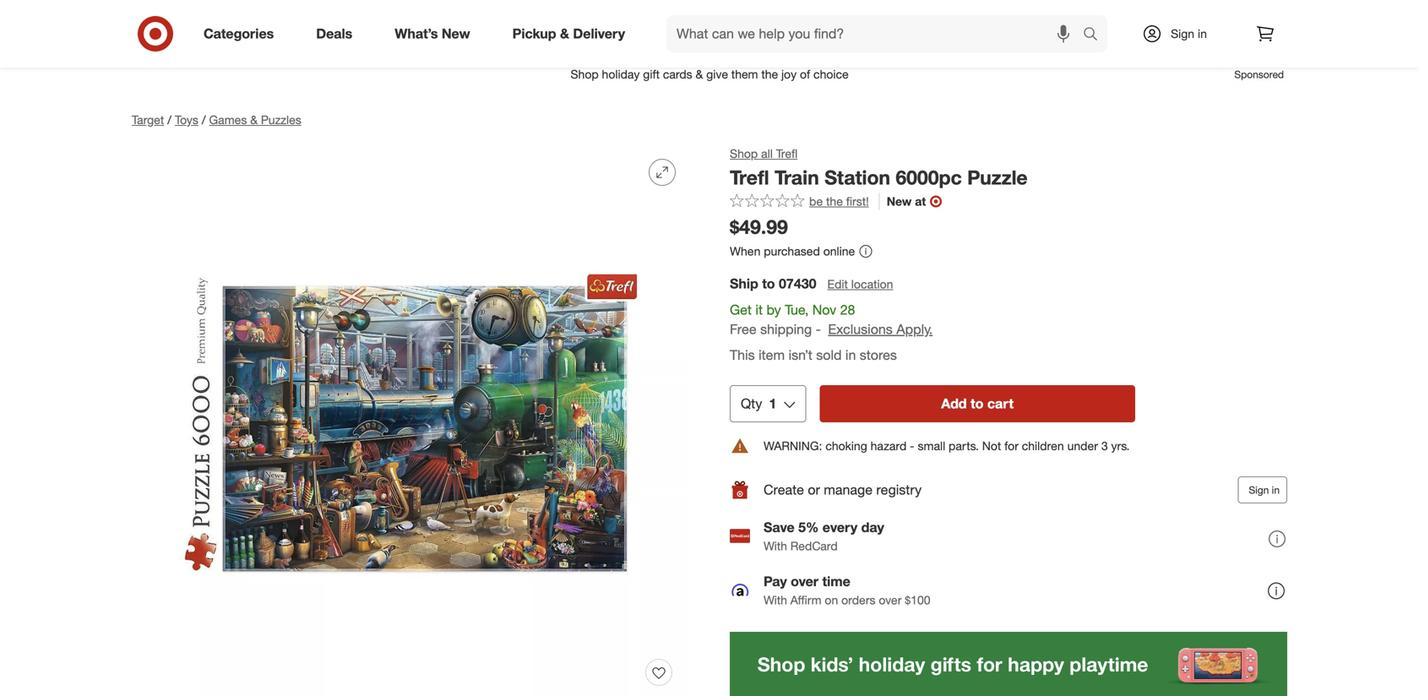 Task type: locate. For each thing, give the bounding box(es) containing it.
1 horizontal spatial in
[[1198, 26, 1207, 41]]

get left it
[[730, 302, 752, 318]]

advertisement region
[[118, 54, 1301, 95], [730, 632, 1288, 696]]

-
[[816, 321, 821, 337], [910, 438, 915, 453]]

trefl right all
[[776, 146, 798, 161]]

0 vertical spatial the
[[600, 12, 616, 27]]

get the deals now.
[[577, 12, 675, 27]]

with
[[764, 539, 787, 553], [764, 593, 787, 608]]

trefl train station 6000pc puzzle, 1 of 4 image
[[132, 145, 689, 696]]

children
[[1022, 438, 1064, 453]]

ship to 07430
[[730, 275, 817, 292]]

2 vertical spatial in
[[1272, 484, 1280, 496]]

0 vertical spatial over
[[791, 573, 819, 590]]

0 horizontal spatial new
[[442, 25, 470, 42]]

0 horizontal spatial get
[[577, 12, 596, 27]]

& right pickup
[[560, 25, 569, 42]]

with inside save 5% every day with redcard
[[764, 539, 787, 553]]

with inside pay over time with affirm on orders over $100
[[764, 593, 787, 608]]

the right be
[[826, 194, 843, 209]]

&
[[560, 25, 569, 42], [250, 112, 258, 127]]

get inside the get it by tue, nov 28 free shipping - exclusions apply.
[[730, 302, 752, 318]]

create
[[764, 482, 804, 498]]

categories link
[[189, 15, 295, 52]]

& right the games
[[250, 112, 258, 127]]

cart
[[987, 395, 1014, 412]]

small
[[918, 438, 946, 453]]

What can we help you find? suggestions appear below search field
[[667, 15, 1087, 52]]

1 / from the left
[[168, 112, 171, 127]]

or
[[808, 482, 820, 498]]

1 horizontal spatial trefl
[[776, 146, 798, 161]]

0 horizontal spatial trefl
[[730, 166, 769, 189]]

0 vertical spatial advertisement region
[[118, 54, 1301, 95]]

edit location button
[[827, 275, 894, 294]]

1 horizontal spatial to
[[971, 395, 984, 412]]

day
[[861, 519, 884, 536]]

the left deals
[[600, 12, 616, 27]]

- down 'nov'
[[816, 321, 821, 337]]

the
[[600, 12, 616, 27], [826, 194, 843, 209]]

with down save
[[764, 539, 787, 553]]

get for get it by tue, nov 28 free shipping - exclusions apply.
[[730, 302, 752, 318]]

0 vertical spatial with
[[764, 539, 787, 553]]

to for ship
[[762, 275, 775, 292]]

5%
[[798, 519, 819, 536]]

0 horizontal spatial &
[[250, 112, 258, 127]]

what's
[[395, 25, 438, 42]]

1 horizontal spatial sign in
[[1249, 484, 1280, 496]]

pickup
[[513, 25, 556, 42]]

categories
[[204, 25, 274, 42]]

pay over time with affirm on orders over $100
[[764, 573, 931, 608]]

get left deals
[[577, 12, 596, 27]]

0 vertical spatial to
[[762, 275, 775, 292]]

hazard
[[871, 438, 907, 453]]

first!
[[846, 194, 869, 209]]

in
[[1198, 26, 1207, 41], [846, 347, 856, 363], [1272, 484, 1280, 496]]

0 horizontal spatial /
[[168, 112, 171, 127]]

sign inside button
[[1249, 484, 1269, 496]]

sign
[[1171, 26, 1195, 41], [1249, 484, 1269, 496]]

- left small
[[910, 438, 915, 453]]

target link
[[132, 112, 164, 127]]

stores
[[860, 347, 897, 363]]

sign in link
[[1128, 15, 1233, 52]]

/ left the toys
[[168, 112, 171, 127]]

0 vertical spatial sign in
[[1171, 26, 1207, 41]]

isn't
[[789, 347, 813, 363]]

1 vertical spatial trefl
[[730, 166, 769, 189]]

to right add
[[971, 395, 984, 412]]

1 horizontal spatial /
[[202, 112, 206, 127]]

2 horizontal spatial in
[[1272, 484, 1280, 496]]

in inside button
[[1272, 484, 1280, 496]]

1 vertical spatial -
[[910, 438, 915, 453]]

it
[[756, 302, 763, 318]]

1 horizontal spatial -
[[910, 438, 915, 453]]

delivery
[[573, 25, 625, 42]]

trefl down shop
[[730, 166, 769, 189]]

1 vertical spatial get
[[730, 302, 752, 318]]

edit location
[[828, 277, 893, 291]]

to inside button
[[971, 395, 984, 412]]

affirm
[[791, 593, 822, 608]]

yrs.
[[1111, 438, 1130, 453]]

0 vertical spatial -
[[816, 321, 821, 337]]

2 with from the top
[[764, 593, 787, 608]]

1 horizontal spatial new
[[887, 194, 912, 209]]

with down pay
[[764, 593, 787, 608]]

1 vertical spatial sign in
[[1249, 484, 1280, 496]]

to
[[762, 275, 775, 292], [971, 395, 984, 412]]

1 vertical spatial with
[[764, 593, 787, 608]]

0 horizontal spatial sign in
[[1171, 26, 1207, 41]]

0 horizontal spatial -
[[816, 321, 821, 337]]

/ right the toys
[[202, 112, 206, 127]]

orders
[[842, 593, 876, 608]]

be the first!
[[809, 194, 869, 209]]

1 vertical spatial in
[[846, 347, 856, 363]]

choking
[[826, 438, 867, 453]]

qty 1
[[741, 395, 777, 412]]

when purchased online
[[730, 244, 855, 259]]

0 vertical spatial get
[[577, 12, 596, 27]]

1 horizontal spatial get
[[730, 302, 752, 318]]

0 horizontal spatial sign
[[1171, 26, 1195, 41]]

1 vertical spatial the
[[826, 194, 843, 209]]

/
[[168, 112, 171, 127], [202, 112, 206, 127]]

sign in
[[1171, 26, 1207, 41], [1249, 484, 1280, 496]]

0 vertical spatial in
[[1198, 26, 1207, 41]]

the for be
[[826, 194, 843, 209]]

0 vertical spatial sign
[[1171, 26, 1195, 41]]

1 horizontal spatial the
[[826, 194, 843, 209]]

trefl
[[776, 146, 798, 161], [730, 166, 769, 189]]

new left the at
[[887, 194, 912, 209]]

0 vertical spatial &
[[560, 25, 569, 42]]

1 horizontal spatial sign
[[1249, 484, 1269, 496]]

1 vertical spatial over
[[879, 593, 902, 608]]

warning: choking hazard - small parts. not for children under 3 yrs.
[[764, 438, 1130, 453]]

add to cart button
[[820, 385, 1135, 422]]

over
[[791, 573, 819, 590], [879, 593, 902, 608]]

over left $100
[[879, 593, 902, 608]]

new right what's in the left of the page
[[442, 25, 470, 42]]

to right the ship
[[762, 275, 775, 292]]

0 horizontal spatial to
[[762, 275, 775, 292]]

pay
[[764, 573, 787, 590]]

0 horizontal spatial over
[[791, 573, 819, 590]]

on
[[825, 593, 838, 608]]

over up affirm
[[791, 573, 819, 590]]

0 vertical spatial trefl
[[776, 146, 798, 161]]

parts.
[[949, 438, 979, 453]]

location
[[851, 277, 893, 291]]

search button
[[1076, 15, 1116, 56]]

1 vertical spatial sign
[[1249, 484, 1269, 496]]

0 horizontal spatial the
[[600, 12, 616, 27]]

by
[[767, 302, 781, 318]]

1 vertical spatial to
[[971, 395, 984, 412]]

ship
[[730, 275, 759, 292]]

1 with from the top
[[764, 539, 787, 553]]

this
[[730, 347, 755, 363]]

1 vertical spatial advertisement region
[[730, 632, 1288, 696]]



Task type: vqa. For each thing, say whether or not it's contained in the screenshot.
pay
yes



Task type: describe. For each thing, give the bounding box(es) containing it.
time
[[822, 573, 851, 590]]

target / toys / games & puzzles
[[132, 112, 301, 127]]

station
[[825, 166, 890, 189]]

free
[[730, 321, 757, 337]]

sign in inside button
[[1249, 484, 1280, 496]]

0 horizontal spatial in
[[846, 347, 856, 363]]

the for get
[[600, 12, 616, 27]]

07430
[[779, 275, 817, 292]]

when
[[730, 244, 761, 259]]

toys link
[[175, 112, 198, 127]]

target
[[132, 112, 164, 127]]

6000pc
[[896, 166, 962, 189]]

apply.
[[897, 321, 933, 337]]

warning:
[[764, 438, 822, 453]]

redcard
[[791, 539, 838, 553]]

get it by tue, nov 28 free shipping - exclusions apply.
[[730, 302, 933, 337]]

save 5% every day with redcard
[[764, 519, 884, 553]]

save
[[764, 519, 795, 536]]

deals
[[620, 12, 648, 27]]

at
[[915, 194, 926, 209]]

1 horizontal spatial &
[[560, 25, 569, 42]]

0 vertical spatial new
[[442, 25, 470, 42]]

item
[[759, 347, 785, 363]]

games & puzzles link
[[209, 112, 301, 127]]

games
[[209, 112, 247, 127]]

shop all trefl trefl train station 6000pc puzzle
[[730, 146, 1028, 189]]

shipping
[[761, 321, 812, 337]]

train
[[775, 166, 819, 189]]

what's new
[[395, 25, 470, 42]]

under
[[1068, 438, 1098, 453]]

all
[[761, 146, 773, 161]]

deals link
[[302, 15, 374, 52]]

purchased
[[764, 244, 820, 259]]

add
[[941, 395, 967, 412]]

pickup & delivery
[[513, 25, 625, 42]]

get for get the deals now.
[[577, 12, 596, 27]]

to for add
[[971, 395, 984, 412]]

puzzles
[[261, 112, 301, 127]]

2 / from the left
[[202, 112, 206, 127]]

3
[[1102, 438, 1108, 453]]

1 vertical spatial &
[[250, 112, 258, 127]]

what's new link
[[380, 15, 491, 52]]

shop
[[730, 146, 758, 161]]

tue,
[[785, 302, 809, 318]]

1 horizontal spatial over
[[879, 593, 902, 608]]

edit
[[828, 277, 848, 291]]

$49.99
[[730, 215, 788, 239]]

online
[[824, 244, 855, 259]]

add to cart
[[941, 395, 1014, 412]]

new at
[[887, 194, 926, 209]]

puzzle
[[967, 166, 1028, 189]]

every
[[823, 519, 858, 536]]

now.
[[651, 12, 675, 27]]

1 vertical spatial new
[[887, 194, 912, 209]]

be the first! link
[[730, 193, 869, 210]]

toys
[[175, 112, 198, 127]]

exclusions
[[828, 321, 893, 337]]

sign in button
[[1238, 476, 1288, 504]]

search
[[1076, 27, 1116, 44]]

this item isn't sold in stores
[[730, 347, 897, 363]]

$100
[[905, 593, 931, 608]]

sold
[[816, 347, 842, 363]]

manage
[[824, 482, 873, 498]]

registry
[[876, 482, 922, 498]]

create or manage registry
[[764, 482, 922, 498]]

pickup & delivery link
[[498, 15, 646, 52]]

get the deals now. link
[[461, 0, 958, 33]]

nov
[[813, 302, 837, 318]]

not
[[982, 438, 1001, 453]]

deals
[[316, 25, 353, 42]]

for
[[1005, 438, 1019, 453]]

qty
[[741, 395, 762, 412]]

exclusions apply. link
[[828, 321, 933, 337]]

28
[[840, 302, 855, 318]]

- inside the get it by tue, nov 28 free shipping - exclusions apply.
[[816, 321, 821, 337]]

be
[[809, 194, 823, 209]]

1
[[769, 395, 777, 412]]



